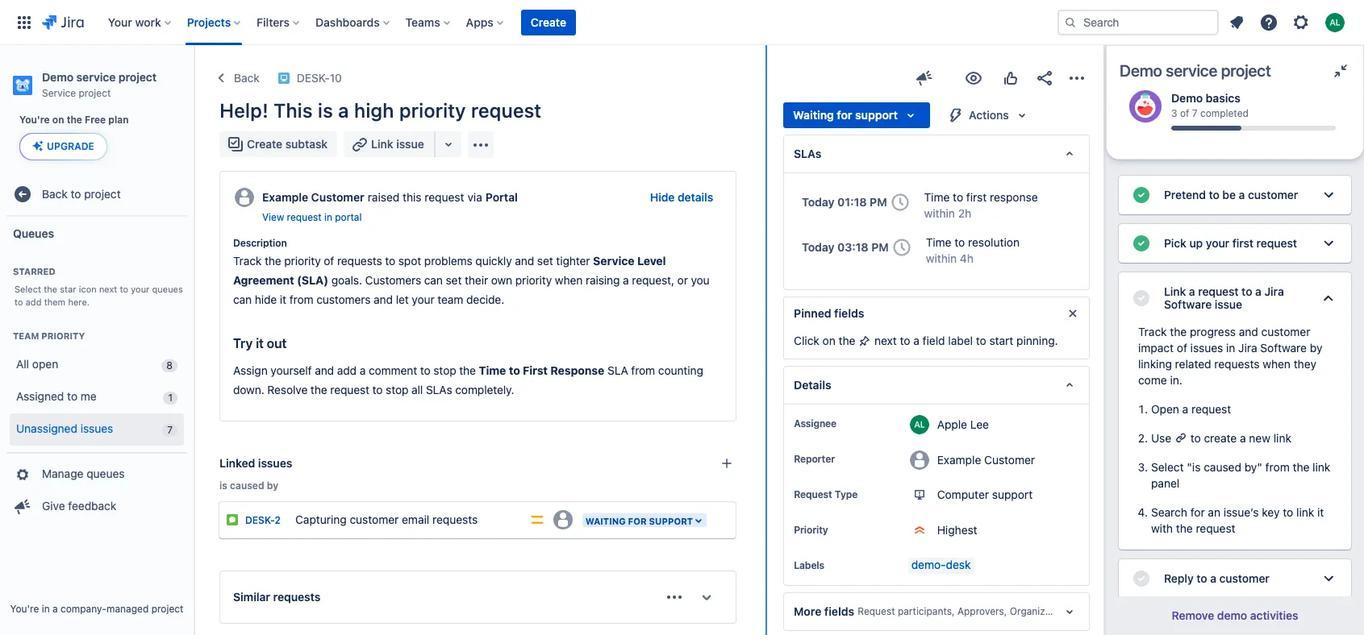 Task type: vqa. For each thing, say whether or not it's contained in the screenshot.
Waiting's for
yes



Task type: describe. For each thing, give the bounding box(es) containing it.
to inside link a request to a jira software issue
[[1242, 285, 1253, 299]]

service level agreement (sla)
[[233, 254, 669, 287]]

select inside select "is caused by" from the link panel
[[1151, 461, 1184, 474]]

upgrade
[[47, 141, 94, 153]]

0 vertical spatial link
[[1274, 432, 1292, 445]]

priority inside group
[[41, 330, 85, 341]]

to left start
[[976, 334, 987, 348]]

and right quickly
[[515, 254, 534, 268]]

request inside link a request to a jira software issue
[[1198, 285, 1239, 299]]

completely.
[[455, 383, 514, 397]]

request down 'pretend to be a customer' dropdown button
[[1257, 236, 1297, 250]]

a left new
[[1240, 432, 1246, 445]]

1 horizontal spatial add
[[337, 364, 357, 378]]

the up 'completely.'
[[459, 364, 476, 378]]

2 vertical spatial in
[[42, 604, 50, 616]]

show image
[[694, 585, 720, 611]]

1 horizontal spatial slas
[[794, 147, 822, 161]]

project for demo service project
[[1221, 61, 1271, 80]]

open
[[32, 358, 58, 371]]

0 horizontal spatial caused
[[230, 480, 264, 492]]

the down pinned fields
[[839, 334, 856, 348]]

it inside goals. customers can set their own priority when raising a request, or you can hide it from customers and let your team decide.
[[280, 293, 286, 307]]

filters button
[[252, 9, 306, 35]]

2
[[275, 515, 281, 527]]

icon
[[79, 284, 97, 295]]

request inside search for an issue's key to link it with the request
[[1196, 522, 1236, 536]]

slas inside sla from counting down. resolve the request to stop all slas completely.
[[426, 383, 452, 397]]

service for demo service project
[[1166, 61, 1218, 80]]

pretend
[[1164, 188, 1206, 202]]

computer support
[[937, 488, 1033, 502]]

assign yourself and add a comment to stop the time to first response
[[233, 364, 605, 378]]

dashboards
[[316, 15, 380, 29]]

try it out
[[233, 337, 287, 351]]

you
[[691, 274, 710, 287]]

pretend to be a customer
[[1164, 188, 1298, 202]]

priority pin to top. only you can see pinned fields. image
[[832, 525, 844, 537]]

of for 7
[[1180, 108, 1190, 120]]

a inside "dropdown button"
[[1210, 572, 1217, 586]]

7 inside demo basics 3 of 7 completed
[[1192, 108, 1198, 120]]

checked image for pretend
[[1132, 186, 1151, 205]]

pinned
[[794, 307, 832, 320]]

for for search
[[1191, 506, 1205, 520]]

vote options: no one has voted for this issue yet. image
[[1001, 69, 1021, 88]]

1 vertical spatial next
[[875, 334, 897, 348]]

reply to a customer
[[1164, 572, 1270, 586]]

to left first
[[509, 364, 520, 378]]

request type
[[794, 489, 858, 501]]

to create a new link
[[1188, 432, 1292, 445]]

you're for you're on the free plan
[[19, 114, 50, 126]]

desk-2
[[245, 515, 281, 527]]

unassigned
[[16, 422, 77, 436]]

plan
[[108, 114, 129, 126]]

demo-desk link
[[908, 558, 974, 575]]

track the progress and customer impact of issues in jira software by linking related requests when they come in.
[[1138, 325, 1323, 387]]

portal
[[486, 190, 518, 204]]

today 01:18 pm
[[802, 195, 887, 209]]

quickly
[[476, 254, 512, 268]]

project for back to project
[[84, 187, 121, 201]]

problems
[[424, 254, 473, 268]]

teams button
[[401, 9, 456, 35]]

within 4h button
[[926, 251, 974, 267]]

customer for example customer raised this request via portal
[[311, 190, 365, 204]]

requests up goals. at the left top of the page
[[337, 254, 382, 268]]

collapse panel image
[[1331, 61, 1351, 81]]

desk- for 10
[[297, 71, 330, 85]]

start
[[990, 334, 1014, 348]]

labels pin to top. only you can see pinned fields. image
[[828, 560, 841, 573]]

banner containing your work
[[0, 0, 1364, 45]]

search for an issue's key to link it with the request
[[1151, 506, 1324, 536]]

service inside demo service project service project
[[42, 87, 76, 99]]

today 03:18 pm
[[802, 240, 889, 254]]

example customer raised this request via portal
[[262, 190, 518, 204]]

pretend to be a customer button
[[1119, 176, 1351, 215]]

a right open
[[1183, 403, 1189, 416]]

pm for today 01:18 pm
[[870, 195, 887, 209]]

help! this is a high priority request
[[219, 99, 541, 122]]

spot
[[398, 254, 421, 268]]

projects button
[[182, 9, 247, 35]]

link an issue image
[[721, 458, 734, 470]]

they
[[1294, 357, 1317, 371]]

0 vertical spatial priority
[[399, 99, 466, 122]]

and inside track the progress and customer impact of issues in jira software by linking related requests when they come in.
[[1239, 325, 1259, 339]]

open a request
[[1151, 403, 1231, 416]]

to down "upgrade"
[[71, 187, 81, 201]]

demo for demo service project
[[1120, 61, 1162, 80]]

managed
[[107, 604, 149, 616]]

issues for unassigned issues
[[80, 422, 113, 436]]

when inside goals. customers can set their own priority when raising a request, or you can hide it from customers and let your team decide.
[[555, 274, 583, 287]]

to down "starred"
[[15, 297, 23, 307]]

today for today 01:18 pm
[[802, 195, 835, 209]]

actions
[[969, 108, 1009, 122]]

desk-10
[[297, 71, 342, 85]]

apple
[[937, 418, 967, 431]]

desk-10 link
[[297, 69, 342, 88]]

hide details
[[650, 190, 713, 204]]

back to project
[[42, 187, 121, 201]]

to inside sla from counting down. resolve the request to stop all slas completely.
[[372, 383, 383, 397]]

issue inside "link issue" button
[[396, 137, 424, 151]]

appswitcher icon image
[[15, 13, 34, 32]]

a left high
[[338, 99, 349, 122]]

you're on the free plan
[[19, 114, 129, 126]]

stop inside sla from counting down. resolve the request to stop all slas completely.
[[386, 383, 409, 397]]

select "is caused by" from the link panel
[[1151, 461, 1331, 491]]

projects
[[187, 15, 231, 29]]

0 vertical spatial is
[[318, 99, 333, 122]]

click
[[794, 334, 820, 348]]

create for create subtask
[[247, 137, 283, 151]]

caused inside select "is caused by" from the link panel
[[1204, 461, 1242, 474]]

more
[[794, 605, 822, 619]]

group containing manage queues
[[6, 452, 187, 528]]

related
[[1175, 357, 1212, 371]]

to up all
[[420, 364, 431, 378]]

actions image
[[1067, 69, 1087, 88]]

customer inside dropdown button
[[1248, 188, 1298, 202]]

4h
[[960, 252, 974, 265]]

of for requests
[[324, 254, 334, 268]]

today for today 03:18 pm
[[802, 240, 835, 254]]

demo for demo service project service project
[[42, 70, 74, 84]]

team
[[13, 330, 39, 341]]

sla
[[608, 364, 628, 378]]

watch options: you are not watching this issue, 0 people watching image
[[964, 69, 984, 88]]

pick up your first request
[[1164, 236, 1297, 250]]

your
[[108, 15, 132, 29]]

description
[[233, 237, 287, 249]]

0 vertical spatial can
[[424, 274, 443, 287]]

waiting for support button
[[784, 102, 930, 128]]

service inside the service level agreement (sla)
[[593, 254, 635, 268]]

give feedback
[[42, 500, 116, 513]]

more fields
[[794, 605, 855, 619]]

desk
[[946, 558, 971, 572]]

support inside dropdown button
[[855, 108, 898, 122]]

a right be
[[1239, 188, 1245, 202]]

tighter
[[556, 254, 590, 268]]

demo for demo basics 3 of 7 completed
[[1172, 92, 1203, 105]]

link issue
[[371, 137, 424, 151]]

the inside sla from counting down. resolve the request to stop all slas completely.
[[311, 383, 327, 397]]

1 vertical spatial by
[[267, 480, 278, 492]]

2 vertical spatial time
[[479, 364, 506, 378]]

first inside time to first response within 2h
[[967, 190, 987, 204]]

in inside track the progress and customer impact of issues in jira software by linking related requests when they come in.
[[1226, 341, 1236, 355]]

it help image
[[277, 72, 290, 85]]

checked image for reply
[[1132, 570, 1151, 589]]

reply
[[1164, 572, 1194, 586]]

your inside goals. customers can set their own priority when raising a request, or you can hide it from customers and let your team decide.
[[412, 293, 435, 307]]

response
[[551, 364, 605, 378]]

0 horizontal spatial priority
[[284, 254, 321, 268]]

create subtask
[[247, 137, 328, 151]]

high
[[354, 99, 394, 122]]

pick up your first request button
[[1119, 224, 1351, 263]]

to up customers
[[385, 254, 395, 268]]

request right view
[[287, 211, 322, 224]]

add app image
[[471, 135, 490, 155]]

all
[[16, 358, 29, 371]]

requests right similar
[[273, 591, 321, 604]]

the inside starred select the star icon next to your queues to add them here.
[[44, 284, 57, 295]]

Search field
[[1058, 9, 1219, 35]]

1 vertical spatial priority
[[794, 525, 828, 537]]

link web pages and more image
[[439, 135, 458, 154]]

details
[[794, 378, 832, 392]]

a left comment
[[360, 364, 366, 378]]

checked image for link
[[1132, 289, 1151, 308]]

a left company-
[[52, 604, 58, 616]]

request left "via"
[[425, 190, 464, 204]]

resolve
[[267, 383, 308, 397]]

company-
[[61, 604, 107, 616]]

request inside sla from counting down. resolve the request to stop all slas completely.
[[330, 383, 370, 397]]

issues inside track the progress and customer impact of issues in jira software by linking related requests when they come in.
[[1191, 341, 1223, 355]]

requests right email
[[433, 513, 478, 527]]

use
[[1151, 432, 1175, 445]]

the left free
[[67, 114, 82, 126]]

request up create
[[1192, 403, 1231, 416]]

request,
[[632, 274, 674, 287]]

help!
[[219, 99, 268, 122]]

reporter pin to top. only you can see pinned fields. image
[[838, 454, 851, 466]]

2h
[[958, 207, 972, 220]]

chevron image for pretend to be a customer
[[1319, 186, 1339, 205]]

chevron image for reply to a customer
[[1319, 570, 1339, 589]]

1 vertical spatial it
[[256, 337, 264, 351]]

more fields element
[[784, 593, 1090, 632]]

demo-
[[912, 558, 946, 572]]

1 vertical spatial support
[[992, 488, 1033, 502]]

jira inside track the progress and customer impact of issues in jira software by linking related requests when they come in.
[[1239, 341, 1258, 355]]

response
[[990, 190, 1038, 204]]

hide message image
[[1063, 304, 1083, 324]]

to inside time to resolution within 4h
[[955, 236, 965, 249]]

search
[[1151, 506, 1188, 520]]

time to first response within 2h
[[924, 190, 1038, 220]]

search image
[[1064, 16, 1077, 29]]

apps
[[466, 15, 494, 29]]

me
[[81, 390, 97, 404]]

team priority
[[13, 330, 85, 341]]

sidebar navigation image
[[176, 65, 211, 97]]

to right icon
[[120, 284, 128, 295]]

create
[[1204, 432, 1237, 445]]

request up add app icon
[[471, 99, 541, 122]]

waiting for support
[[793, 108, 898, 122]]



Task type: locate. For each thing, give the bounding box(es) containing it.
when down tighter
[[555, 274, 583, 287]]

priority up link web pages and more 'image'
[[399, 99, 466, 122]]

today left '01:18'
[[802, 195, 835, 209]]

details element
[[784, 366, 1090, 405]]

chevron image for link a request to a jira software issue
[[1319, 289, 1339, 308]]

your
[[1206, 236, 1230, 250], [131, 284, 150, 295], [412, 293, 435, 307]]

from inside sla from counting down. resolve the request to stop all slas completely.
[[631, 364, 655, 378]]

team priority group
[[6, 314, 187, 452]]

issue type: service request image
[[226, 514, 239, 527]]

back link
[[210, 65, 264, 91]]

0 horizontal spatial service
[[76, 70, 116, 84]]

0 horizontal spatial by
[[267, 480, 278, 492]]

0 horizontal spatial desk-
[[245, 515, 275, 527]]

from right by" on the bottom right of the page
[[1266, 461, 1290, 474]]

0 horizontal spatial when
[[555, 274, 583, 287]]

queues inside starred select the star icon next to your queues to add them here.
[[152, 284, 183, 295]]

checked image up impact
[[1132, 289, 1151, 308]]

checked image left 'reply'
[[1132, 570, 1151, 589]]

within inside time to first response within 2h
[[924, 207, 955, 220]]

0 horizontal spatial demo
[[42, 70, 74, 84]]

a
[[338, 99, 349, 122], [1239, 188, 1245, 202], [623, 274, 629, 287], [1189, 285, 1195, 299], [1256, 285, 1262, 299], [914, 334, 920, 348], [360, 364, 366, 378], [1183, 403, 1189, 416], [1240, 432, 1246, 445], [1210, 572, 1217, 586], [52, 604, 58, 616]]

0 horizontal spatial set
[[446, 274, 462, 287]]

raising
[[586, 274, 620, 287]]

labels
[[794, 560, 825, 572]]

0 horizontal spatial issue
[[396, 137, 424, 151]]

queues inside button
[[87, 467, 125, 481]]

issue inside link a request to a jira software issue
[[1215, 298, 1243, 311]]

project up basics
[[1221, 61, 1271, 80]]

banner
[[0, 0, 1364, 45]]

2 checked image from the top
[[1132, 289, 1151, 308]]

caused
[[1204, 461, 1242, 474], [230, 480, 264, 492]]

customer left email
[[350, 513, 399, 527]]

track
[[233, 254, 262, 268], [1138, 325, 1167, 339]]

to right 'reply'
[[1197, 572, 1208, 586]]

linked
[[219, 457, 255, 470]]

clockicon image right '01:18'
[[887, 190, 913, 215]]

give feedback button
[[6, 491, 187, 523]]

customer up portal
[[311, 190, 365, 204]]

0 vertical spatial next
[[99, 284, 117, 295]]

example up view
[[262, 190, 308, 204]]

1 horizontal spatial software
[[1261, 341, 1307, 355]]

key
[[1262, 506, 1280, 520]]

your work button
[[103, 9, 177, 35]]

1 horizontal spatial when
[[1263, 357, 1291, 371]]

example for example customer raised this request via portal
[[262, 190, 308, 204]]

to up 4h on the top of page
[[955, 236, 965, 249]]

can down "problems"
[[424, 274, 443, 287]]

1 horizontal spatial queues
[[152, 284, 183, 295]]

track inside track the progress and customer impact of issues in jira software by linking related requests when they come in.
[[1138, 325, 1167, 339]]

link down pick at right
[[1164, 285, 1186, 299]]

and right progress on the bottom
[[1239, 325, 1259, 339]]

and inside goals. customers can set their own priority when raising a request, or you can hide it from customers and let your team decide.
[[374, 293, 393, 307]]

demo down search "field"
[[1120, 61, 1162, 80]]

1 horizontal spatial for
[[1191, 506, 1205, 520]]

0 horizontal spatial link
[[371, 137, 393, 151]]

the inside search for an issue's key to link it with the request
[[1176, 522, 1193, 536]]

link for link a request to a jira software issue
[[1164, 285, 1186, 299]]

first right up
[[1233, 236, 1254, 250]]

jira inside link a request to a jira software issue
[[1265, 285, 1284, 299]]

jira down "link a request to a jira software issue" dropdown button
[[1239, 341, 1258, 355]]

1 horizontal spatial caused
[[1204, 461, 1242, 474]]

when left "they"
[[1263, 357, 1291, 371]]

0 vertical spatial customer
[[311, 190, 365, 204]]

chevron image
[[1319, 289, 1339, 308], [1319, 570, 1339, 589]]

jira down pick up your first request dropdown button
[[1265, 285, 1284, 299]]

0 vertical spatial track
[[233, 254, 262, 268]]

when inside track the progress and customer impact of issues in jira software by linking related requests when they come in.
[[1263, 357, 1291, 371]]

1 horizontal spatial on
[[823, 334, 836, 348]]

demo basics 3 of 7 completed
[[1172, 92, 1249, 120]]

create right apps popup button at the left top of page
[[531, 15, 566, 29]]

clockicon image for today 01:18 pm
[[887, 190, 913, 215]]

desk- right the issue type: service request image on the left of page
[[245, 515, 275, 527]]

0 horizontal spatial slas
[[426, 383, 452, 397]]

fields
[[834, 307, 864, 320], [825, 605, 855, 619]]

1 vertical spatial chevron image
[[1319, 570, 1339, 589]]

project for demo service project service project
[[118, 70, 157, 84]]

can
[[424, 274, 443, 287], [233, 293, 252, 307]]

to inside "dropdown button"
[[1197, 572, 1208, 586]]

first inside dropdown button
[[1233, 236, 1254, 250]]

of up related
[[1177, 341, 1188, 355]]

pm right 03:18
[[872, 240, 889, 254]]

on right click
[[823, 334, 836, 348]]

1 vertical spatial of
[[324, 254, 334, 268]]

request down 'an'
[[1196, 522, 1236, 536]]

back up 'help!'
[[234, 71, 260, 85]]

chevron image
[[1319, 186, 1339, 205], [1319, 234, 1339, 253]]

queues up give feedback button
[[87, 467, 125, 481]]

issue's
[[1224, 506, 1259, 520]]

time inside time to resolution within 4h
[[926, 236, 952, 249]]

2 vertical spatial checked image
[[1132, 570, 1151, 589]]

progress bar
[[1172, 126, 1336, 131]]

0 vertical spatial priority
[[41, 330, 85, 341]]

customer up "they"
[[1262, 325, 1311, 339]]

0 vertical spatial within
[[924, 207, 955, 220]]

priority
[[41, 330, 85, 341], [794, 525, 828, 537]]

issues down progress on the bottom
[[1191, 341, 1223, 355]]

1 vertical spatial queues
[[87, 467, 125, 481]]

create for create
[[531, 15, 566, 29]]

1 chevron image from the top
[[1319, 289, 1339, 308]]

give feedback image
[[915, 69, 934, 88]]

2 today from the top
[[802, 240, 835, 254]]

project down "upgrade"
[[84, 187, 121, 201]]

service up free
[[76, 70, 116, 84]]

example for example customer
[[937, 453, 981, 467]]

1 horizontal spatial jira
[[1265, 285, 1284, 299]]

link issue icon image
[[1175, 432, 1188, 445]]

or
[[677, 274, 688, 287]]

subtask
[[285, 137, 328, 151]]

3 checked image from the top
[[1132, 570, 1151, 589]]

by down 'linked issues' in the left of the page
[[267, 480, 278, 492]]

chevron image inside "link a request to a jira software issue" dropdown button
[[1319, 289, 1339, 308]]

and right yourself
[[315, 364, 334, 378]]

1 horizontal spatial priority
[[794, 525, 828, 537]]

create down 'help!'
[[247, 137, 283, 151]]

requests inside track the progress and customer impact of issues in jira software by linking related requests when they come in.
[[1215, 357, 1260, 371]]

clockicon image for today 03:18 pm
[[889, 235, 915, 261]]

decide.
[[466, 293, 504, 307]]

of inside track the progress and customer impact of issues in jira software by linking related requests when they come in.
[[1177, 341, 1188, 355]]

the up them
[[44, 284, 57, 295]]

link inside link a request to a jira software issue
[[1164, 285, 1186, 299]]

fields for more fields
[[825, 605, 855, 619]]

1 vertical spatial select
[[1151, 461, 1184, 474]]

of inside demo basics 3 of 7 completed
[[1180, 108, 1190, 120]]

1 horizontal spatial customer
[[984, 453, 1035, 467]]

1 horizontal spatial back
[[234, 71, 260, 85]]

demo inside demo basics 3 of 7 completed
[[1172, 92, 1203, 105]]

help image
[[1260, 13, 1279, 32]]

requests down progress on the bottom
[[1215, 357, 1260, 371]]

1 vertical spatial you're
[[10, 604, 39, 616]]

when
[[555, 274, 583, 287], [1263, 357, 1291, 371]]

checked image left pretend
[[1132, 186, 1151, 205]]

activities
[[1250, 609, 1299, 623]]

0 horizontal spatial next
[[99, 284, 117, 295]]

link inside button
[[371, 137, 393, 151]]

software
[[1164, 298, 1212, 311], [1261, 341, 1307, 355]]

software inside track the progress and customer impact of issues in jira software by linking related requests when they come in.
[[1261, 341, 1307, 355]]

1 vertical spatial time
[[926, 236, 952, 249]]

hide details button
[[640, 185, 723, 211]]

link a request to a jira software issue
[[1164, 285, 1284, 311]]

time inside time to first response within 2h
[[924, 190, 950, 204]]

slas element
[[784, 135, 1090, 173]]

1 horizontal spatial track
[[1138, 325, 1167, 339]]

2 horizontal spatial priority
[[515, 274, 552, 287]]

to inside team priority group
[[67, 390, 78, 404]]

software inside link a request to a jira software issue
[[1164, 298, 1212, 311]]

0 horizontal spatial software
[[1164, 298, 1212, 311]]

queues up 8
[[152, 284, 183, 295]]

within 2h button
[[924, 206, 972, 222]]

within left 4h on the top of page
[[926, 252, 957, 265]]

you're left company-
[[10, 604, 39, 616]]

customer inside track the progress and customer impact of issues in jira software by linking related requests when they come in.
[[1262, 325, 1311, 339]]

for inside search for an issue's key to link it with the request
[[1191, 506, 1205, 520]]

priority: medium image
[[529, 512, 545, 529]]

chevron image for pick up your first request
[[1319, 234, 1339, 253]]

0 horizontal spatial add
[[26, 297, 42, 307]]

0 vertical spatial today
[[802, 195, 835, 209]]

0 vertical spatial example
[[262, 190, 308, 204]]

notifications image
[[1227, 13, 1247, 32]]

clockicon image right 03:18
[[889, 235, 915, 261]]

link inside search for an issue's key to link it with the request
[[1297, 506, 1315, 520]]

2 horizontal spatial demo
[[1172, 92, 1203, 105]]

clockicon image
[[887, 190, 913, 215], [889, 235, 915, 261]]

1 horizontal spatial create
[[531, 15, 566, 29]]

0 horizontal spatial stop
[[386, 383, 409, 397]]

next inside starred select the star icon next to your queues to add them here.
[[99, 284, 117, 295]]

the inside track the progress and customer impact of issues in jira software by linking related requests when they come in.
[[1170, 325, 1187, 339]]

fields up click on the
[[834, 307, 864, 320]]

issues inside team priority group
[[80, 422, 113, 436]]

0 horizontal spatial for
[[837, 108, 852, 122]]

demo
[[1120, 61, 1162, 80], [42, 70, 74, 84], [1172, 92, 1203, 105]]

1 vertical spatial issue
[[1215, 298, 1243, 311]]

pm for today 03:18 pm
[[872, 240, 889, 254]]

click on the
[[794, 334, 859, 348]]

the inside select "is caused by" from the link panel
[[1293, 461, 1310, 474]]

from inside goals. customers can set their own priority when raising a request, or you can hide it from customers and let your team decide.
[[289, 293, 313, 307]]

this
[[403, 190, 422, 204]]

work
[[135, 15, 161, 29]]

in down progress on the bottom
[[1226, 341, 1236, 355]]

issues for linked issues
[[258, 457, 292, 470]]

reply to a customer button
[[1119, 560, 1351, 599]]

in inside the view request in portal link
[[324, 211, 332, 224]]

demo up 3
[[1172, 92, 1203, 105]]

within inside time to resolution within 4h
[[926, 252, 957, 265]]

track for track the progress and customer impact of issues in jira software by linking related requests when they come in.
[[1138, 325, 1167, 339]]

issues down me
[[80, 422, 113, 436]]

0 horizontal spatial it
[[256, 337, 264, 351]]

request
[[794, 489, 832, 501]]

1 chevron image from the top
[[1319, 186, 1339, 205]]

2 chevron image from the top
[[1319, 570, 1339, 589]]

here.
[[68, 297, 90, 307]]

0 vertical spatial support
[[855, 108, 898, 122]]

1 horizontal spatial it
[[280, 293, 286, 307]]

the up agreement
[[265, 254, 281, 268]]

1 horizontal spatial in
[[324, 211, 332, 224]]

jira
[[1265, 285, 1284, 299], [1239, 341, 1258, 355]]

to inside search for an issue's key to link it with the request
[[1283, 506, 1294, 520]]

0 vertical spatial chevron image
[[1319, 289, 1339, 308]]

0 vertical spatial back
[[234, 71, 260, 85]]

1 horizontal spatial desk-
[[297, 71, 330, 85]]

fields for pinned fields
[[834, 307, 864, 320]]

a left field on the right bottom
[[914, 334, 920, 348]]

stop
[[434, 364, 456, 378], [386, 383, 409, 397]]

0 vertical spatial for
[[837, 108, 852, 122]]

on for you're
[[52, 114, 64, 126]]

to inside time to first response within 2h
[[953, 190, 963, 204]]

demo-desk
[[912, 558, 971, 572]]

to down comment
[[372, 383, 383, 397]]

10
[[330, 71, 342, 85]]

1 vertical spatial add
[[337, 364, 357, 378]]

0 vertical spatial queues
[[152, 284, 183, 295]]

1 vertical spatial software
[[1261, 341, 1307, 355]]

2 chevron image from the top
[[1319, 234, 1339, 253]]

project right managed
[[151, 604, 184, 616]]

resolution
[[968, 236, 1020, 249]]

with
[[1151, 522, 1173, 536]]

7 down 1
[[167, 424, 173, 436]]

"is
[[1187, 461, 1201, 474]]

reporter
[[794, 454, 835, 466]]

to left be
[[1209, 188, 1220, 202]]

1 horizontal spatial issues
[[258, 457, 292, 470]]

0 vertical spatial pm
[[870, 195, 887, 209]]

link inside select "is caused by" from the link panel
[[1313, 461, 1331, 474]]

1 vertical spatial can
[[233, 293, 252, 307]]

can left hide
[[233, 293, 252, 307]]

1 horizontal spatial first
[[1233, 236, 1254, 250]]

issue left link web pages and more 'image'
[[396, 137, 424, 151]]

set inside goals. customers can set their own priority when raising a request, or you can hide it from customers and let your team decide.
[[446, 274, 462, 287]]

checked image
[[1132, 234, 1151, 253]]

0 vertical spatial you're
[[19, 114, 50, 126]]

1 horizontal spatial support
[[992, 488, 1033, 502]]

0 vertical spatial jira
[[1265, 285, 1284, 299]]

goals. customers can set their own priority when raising a request, or you can hide it from customers and let your team decide.
[[233, 274, 713, 307]]

track for track the priority of requests to spot problems quickly and set tighter
[[233, 254, 262, 268]]

filters
[[257, 15, 290, 29]]

0 horizontal spatial can
[[233, 293, 252, 307]]

starred group
[[6, 249, 187, 314]]

customer inside "dropdown button"
[[1220, 572, 1270, 586]]

your inside starred select the star icon next to your queues to add them here.
[[131, 284, 150, 295]]

of up (sla)
[[324, 254, 334, 268]]

of right 3
[[1180, 108, 1190, 120]]

share image
[[1035, 69, 1055, 88]]

starred select the star icon next to your queues to add them here.
[[13, 266, 183, 307]]

2 vertical spatial priority
[[515, 274, 552, 287]]

a down pick up your first request dropdown button
[[1256, 285, 1262, 299]]

1 horizontal spatial is
[[318, 99, 333, 122]]

remove demo activities button
[[1170, 604, 1300, 629]]

raised
[[368, 190, 400, 204]]

checked image
[[1132, 186, 1151, 205], [1132, 289, 1151, 308], [1132, 570, 1151, 589]]

back for back to project
[[42, 187, 68, 201]]

demo up you're on the free plan
[[42, 70, 74, 84]]

0 horizontal spatial 7
[[167, 424, 173, 436]]

0 vertical spatial issue
[[396, 137, 424, 151]]

0 horizontal spatial jira
[[1239, 341, 1258, 355]]

your work
[[108, 15, 161, 29]]

1 vertical spatial pm
[[872, 240, 889, 254]]

0 horizontal spatial queues
[[87, 467, 125, 481]]

0 vertical spatial checked image
[[1132, 186, 1151, 205]]

for right waiting
[[837, 108, 852, 122]]

1 vertical spatial from
[[631, 364, 655, 378]]

from down (sla)
[[289, 293, 313, 307]]

assign
[[233, 364, 268, 378]]

create inside primary element
[[531, 15, 566, 29]]

hide
[[650, 190, 675, 204]]

assigned
[[16, 390, 64, 404]]

customer
[[311, 190, 365, 204], [984, 453, 1035, 467]]

counting
[[658, 364, 703, 378]]

for
[[837, 108, 852, 122], [1191, 506, 1205, 520]]

is right this
[[318, 99, 333, 122]]

0 horizontal spatial back
[[42, 187, 68, 201]]

copy link to issue image
[[339, 71, 352, 84]]

priority
[[399, 99, 466, 122], [284, 254, 321, 268], [515, 274, 552, 287]]

0 horizontal spatial track
[[233, 254, 262, 268]]

this
[[273, 99, 313, 122]]

to left field on the right bottom
[[900, 334, 911, 348]]

time for time to resolution within 4h
[[926, 236, 952, 249]]

0 vertical spatial service
[[42, 87, 76, 99]]

and
[[515, 254, 534, 268], [374, 293, 393, 307], [1239, 325, 1259, 339], [315, 364, 334, 378]]

it
[[280, 293, 286, 307], [256, 337, 264, 351], [1318, 506, 1324, 520]]

team
[[438, 293, 463, 307]]

1 horizontal spatial set
[[537, 254, 553, 268]]

capturing
[[295, 513, 347, 527]]

priority left priority pin to top. only you can see pinned fields. image
[[794, 525, 828, 537]]

1 vertical spatial example
[[937, 453, 981, 467]]

priority inside goals. customers can set their own priority when raising a request, or you can hide it from customers and let your team decide.
[[515, 274, 552, 287]]

1 checked image from the top
[[1132, 186, 1151, 205]]

project up free
[[79, 87, 111, 99]]

to up 2h
[[953, 190, 963, 204]]

request down comment
[[330, 383, 370, 397]]

checked image inside 'pretend to be a customer' dropdown button
[[1132, 186, 1151, 205]]

link for to
[[1297, 506, 1315, 520]]

issue
[[396, 137, 424, 151], [1215, 298, 1243, 311]]

1 horizontal spatial link
[[1164, 285, 1186, 299]]

to right link issue icon
[[1191, 432, 1201, 445]]

on for click
[[823, 334, 836, 348]]

and left let
[[374, 293, 393, 307]]

for left 'an'
[[1191, 506, 1205, 520]]

1 horizontal spatial stop
[[434, 364, 456, 378]]

back for back
[[234, 71, 260, 85]]

1 today from the top
[[802, 195, 835, 209]]

demo inside demo service project service project
[[42, 70, 74, 84]]

2 horizontal spatial your
[[1206, 236, 1230, 250]]

0 horizontal spatial create
[[247, 137, 283, 151]]

demo
[[1217, 609, 1248, 623]]

you're for you're in a company-managed project
[[10, 604, 39, 616]]

track the priority of requests to spot problems quickly and set tighter
[[233, 254, 593, 268]]

level
[[637, 254, 666, 268]]

slas down waiting
[[794, 147, 822, 161]]

customer up computer support
[[984, 453, 1035, 467]]

7 inside team priority group
[[167, 424, 173, 436]]

the right by" on the bottom right of the page
[[1293, 461, 1310, 474]]

to
[[71, 187, 81, 201], [1209, 188, 1220, 202], [953, 190, 963, 204], [955, 236, 965, 249], [385, 254, 395, 268], [120, 284, 128, 295], [1242, 285, 1253, 299], [15, 297, 23, 307], [900, 334, 911, 348], [976, 334, 987, 348], [420, 364, 431, 378], [509, 364, 520, 378], [372, 383, 383, 397], [67, 390, 78, 404], [1191, 432, 1201, 445], [1283, 506, 1294, 520], [1197, 572, 1208, 586]]

to down pick up your first request dropdown button
[[1242, 285, 1253, 299]]

1 vertical spatial chevron image
[[1319, 234, 1339, 253]]

waiting
[[793, 108, 834, 122]]

from inside select "is caused by" from the link panel
[[1266, 461, 1290, 474]]

1 vertical spatial link
[[1164, 285, 1186, 299]]

desk- for 2
[[245, 515, 275, 527]]

email
[[402, 513, 429, 527]]

is
[[318, 99, 333, 122], [219, 480, 227, 492]]

project up plan
[[118, 70, 157, 84]]

chevron image inside reply to a customer "dropdown button"
[[1319, 570, 1339, 589]]

for for waiting
[[837, 108, 852, 122]]

portal
[[335, 211, 362, 224]]

select up panel
[[1151, 461, 1184, 474]]

lee
[[970, 418, 989, 431]]

example up "computer"
[[937, 453, 981, 467]]

0 vertical spatial by
[[1310, 341, 1323, 355]]

0 vertical spatial on
[[52, 114, 64, 126]]

select down "starred"
[[15, 284, 41, 295]]

link for the
[[1313, 461, 1331, 474]]

0 vertical spatial in
[[324, 211, 332, 224]]

by inside track the progress and customer impact of issues in jira software by linking related requests when they come in.
[[1310, 341, 1323, 355]]

service for demo service project service project
[[76, 70, 116, 84]]

yourself
[[271, 364, 312, 378]]

it inside search for an issue's key to link it with the request
[[1318, 506, 1324, 520]]

0 horizontal spatial your
[[131, 284, 150, 295]]

select inside starred select the star icon next to your queues to add them here.
[[15, 284, 41, 295]]

jira image
[[42, 13, 84, 32], [42, 13, 84, 32]]

pick
[[1164, 236, 1187, 250]]

out
[[267, 337, 287, 351]]

them
[[44, 297, 66, 307]]

service inside demo service project service project
[[76, 70, 116, 84]]

1 vertical spatial in
[[1226, 341, 1236, 355]]

set
[[537, 254, 553, 268], [446, 274, 462, 287]]

view request in portal
[[262, 211, 362, 224]]

0 horizontal spatial is
[[219, 480, 227, 492]]

set up team
[[446, 274, 462, 287]]

assignee pin to top. only you can see pinned fields. image
[[840, 418, 853, 431]]

all
[[412, 383, 423, 397]]

stop up 'completely.'
[[434, 364, 456, 378]]

1 vertical spatial today
[[802, 240, 835, 254]]

for inside dropdown button
[[837, 108, 852, 122]]

link for link issue
[[371, 137, 393, 151]]

1 vertical spatial 7
[[167, 424, 173, 436]]

your profile and settings image
[[1326, 13, 1345, 32]]

settings image
[[1292, 13, 1311, 32]]

your inside dropdown button
[[1206, 236, 1230, 250]]

0 vertical spatial when
[[555, 274, 583, 287]]

primary element
[[10, 0, 1058, 45]]

by"
[[1245, 461, 1263, 474]]

2 vertical spatial of
[[1177, 341, 1188, 355]]

caused right "is
[[1204, 461, 1242, 474]]

group
[[6, 452, 187, 528]]

example
[[262, 190, 308, 204], [937, 453, 981, 467]]

customer for example customer
[[984, 453, 1035, 467]]

stop down comment
[[386, 383, 409, 397]]

it right key
[[1318, 506, 1324, 520]]

today
[[802, 195, 835, 209], [802, 240, 835, 254]]

add inside starred select the star icon next to your queues to add them here.
[[26, 297, 42, 307]]

1 vertical spatial fields
[[825, 605, 855, 619]]

the down search
[[1176, 522, 1193, 536]]

chevron image inside 'pretend to be a customer' dropdown button
[[1319, 186, 1339, 205]]

a inside goals. customers can set their own priority when raising a request, or you can hide it from customers and let your team decide.
[[623, 274, 629, 287]]

7 right 3
[[1192, 108, 1198, 120]]

2 horizontal spatial in
[[1226, 341, 1236, 355]]

1 vertical spatial desk-
[[245, 515, 275, 527]]

priority up (sla)
[[284, 254, 321, 268]]

service
[[42, 87, 76, 99], [593, 254, 635, 268]]

track up impact
[[1138, 325, 1167, 339]]

first
[[967, 190, 987, 204], [1233, 236, 1254, 250]]

assigned to me
[[16, 390, 97, 404]]

time for time to first response within 2h
[[924, 190, 950, 204]]

1 vertical spatial back
[[42, 187, 68, 201]]

is down linked at the left of the page
[[219, 480, 227, 492]]

0 vertical spatial caused
[[1204, 461, 1242, 474]]

be
[[1223, 188, 1236, 202]]

a up progress on the bottom
[[1189, 285, 1195, 299]]

0 horizontal spatial example
[[262, 190, 308, 204]]

try
[[233, 337, 253, 351]]

similar
[[233, 591, 270, 604]]



